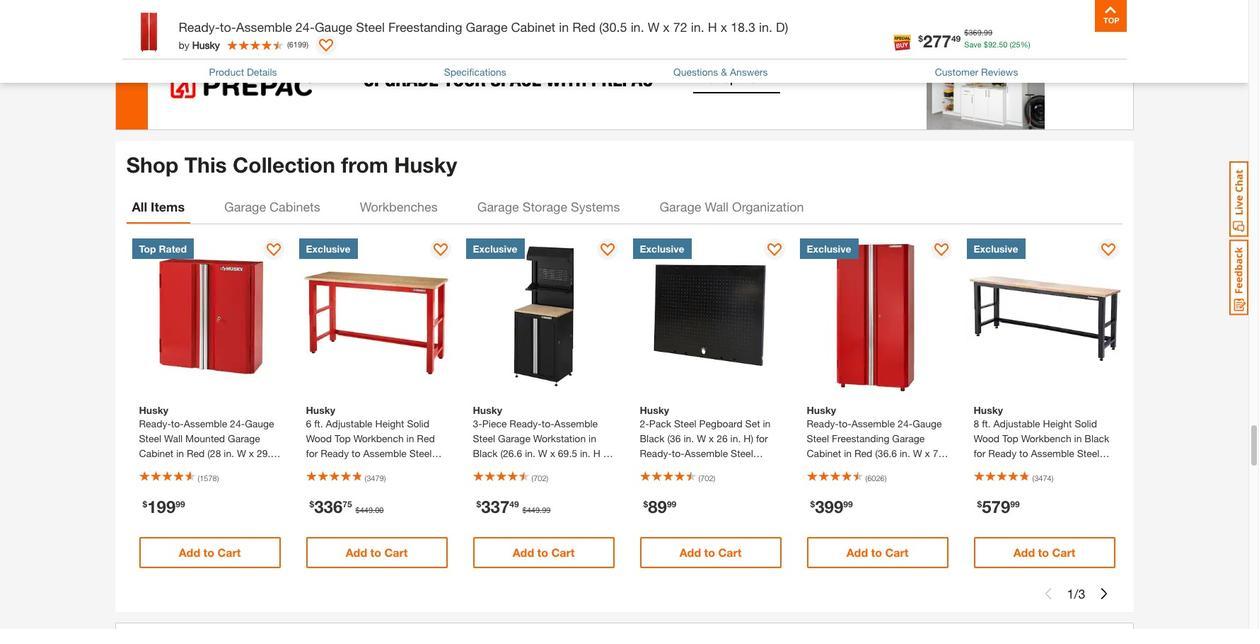 Task type: describe. For each thing, give the bounding box(es) containing it.
89
[[648, 497, 667, 517]]

h inside husky 3-piece ready-to-assemble steel garage workstation in black (26.6 in. w x 69.5 in. h x 19.5 in. d)
[[594, 448, 601, 460]]

399
[[816, 497, 844, 517]]

$ for 369
[[965, 28, 969, 37]]

( 1578 )
[[198, 474, 219, 483]]

live chat image
[[1230, 161, 1249, 237]]

$ for 199
[[143, 499, 147, 510]]

75
[[343, 499, 352, 510]]

25
[[1012, 39, 1021, 48]]

steel inside husky ready-to-assemble 24-gauge steel freestanding garage cabinet in red (36.6 in. w x 72 in. h x 18.3 in. d)
[[807, 433, 830, 445]]

top for 579
[[1003, 433, 1019, 445]]

( 3479 )
[[365, 474, 386, 483]]

all
[[132, 199, 147, 214]]

garage inside husky ready-to-assemble 24-gauge steel wall mounted garage cabinet in red (28 in. w x 29.7 in. h x 12 in. d)
[[228, 433, 260, 445]]

to for ready-to-assemble 24-gauge steel freestanding garage cabinet in red (36.6 in. w x 72 in. h x 18.3 in. d)
[[872, 546, 883, 559]]

$ 336 75 $ 449 . 00
[[310, 497, 384, 517]]

( 3474 )
[[1033, 474, 1054, 483]]

$ 337 49 $ 449 . 99
[[477, 497, 551, 517]]

customer reviews
[[935, 66, 1019, 78]]

$ 399 99
[[811, 497, 853, 517]]

702 for $
[[534, 474, 547, 483]]

369
[[969, 28, 982, 37]]

to- inside husky ready-to-assemble 24-gauge steel freestanding garage cabinet in red (36.6 in. w x 72 in. h x 18.3 in. d)
[[839, 418, 852, 430]]

husky 2-pack steel pegboard set in black (36 in. w x 26 in. h) for ready-to-assemble steel garage storage system
[[640, 404, 771, 474]]

height for 579
[[1044, 418, 1073, 430]]

steel inside husky 6 ft. adjustable height solid wood top workbench in red for ready to assemble steel garage storage system
[[410, 448, 432, 460]]

storage inside husky 2-pack steel pegboard set in black (36 in. w x 26 in. h) for ready-to-assemble steel garage storage system
[[675, 462, 710, 474]]

exclusive for 579
[[974, 243, 1019, 255]]

garage inside husky 2-pack steel pegboard set in black (36 in. w x 26 in. h) for ready-to-assemble steel garage storage system
[[640, 462, 673, 474]]

add for 89
[[680, 546, 702, 559]]

system for 579
[[1047, 462, 1080, 474]]

adjustable for $
[[326, 418, 373, 430]]

1578
[[200, 474, 217, 483]]

(36.6
[[876, 448, 898, 460]]

add to cart for 399
[[847, 546, 909, 559]]

3-
[[473, 418, 483, 430]]

3 add to cart button from the left
[[473, 537, 615, 569]]

storage inside husky 8 ft. adjustable height solid wood top workbench in black for ready to assemble steel garage storage system
[[1009, 462, 1044, 474]]

husky 8 ft. adjustable height solid wood top workbench in black for ready to assemble steel garage storage system
[[974, 404, 1110, 474]]

3-piece ready-to-assemble steel garage workstation in black (26.6 in. w x 69.5 in. h x 19.5 in. d) image
[[466, 239, 622, 394]]

items
[[151, 199, 185, 214]]

assemble inside husky ready-to-assemble 24-gauge steel wall mounted garage cabinet in red (28 in. w x 29.7 in. h x 12 in. d)
[[184, 418, 227, 430]]

garage inside husky 6 ft. adjustable height solid wood top workbench in red for ready to assemble steel garage storage system
[[306, 462, 339, 474]]

for for $
[[306, 448, 318, 460]]

next slide image
[[1099, 588, 1110, 600]]

50
[[1000, 39, 1008, 48]]

19.5
[[473, 462, 492, 474]]

99 inside $ 369 . 99 save $ 92 . 50 ( 25 %)
[[984, 28, 993, 37]]

husky for husky 2-pack steel pegboard set in black (36 in. w x 26 in. h) for ready-to-assemble steel garage storage system
[[640, 404, 670, 416]]

in inside husky 2-pack steel pegboard set in black (36 in. w x 26 in. h) for ready-to-assemble steel garage storage system
[[763, 418, 771, 430]]

3474
[[1035, 474, 1052, 483]]

/
[[1075, 586, 1079, 601]]

product
[[209, 66, 244, 78]]

) for husky 3-piece ready-to-assemble steel garage workstation in black (26.6 in. w x 69.5 in. h x 19.5 in. d)
[[547, 474, 549, 483]]

customer
[[935, 66, 979, 78]]

1 horizontal spatial cabinet
[[511, 19, 556, 35]]

to for 3-piece ready-to-assemble steel garage workstation in black (26.6 in. w x 69.5 in. h x 19.5 in. d)
[[538, 546, 549, 559]]

12
[[170, 462, 181, 474]]

top for $
[[335, 433, 351, 445]]

in inside husky ready-to-assemble 24-gauge steel wall mounted garage cabinet in red (28 in. w x 29.7 in. h x 12 in. d)
[[176, 448, 184, 460]]

questions
[[674, 66, 719, 78]]

organization
[[733, 199, 804, 214]]

( 702 ) for 89
[[699, 474, 716, 483]]

pegboard
[[700, 418, 743, 430]]

6 ft. adjustable height solid wood top workbench in red for ready to assemble steel garage storage system image
[[299, 239, 455, 394]]

add for 199
[[179, 546, 200, 559]]

by
[[179, 39, 190, 51]]

assemble inside husky ready-to-assemble 24-gauge steel freestanding garage cabinet in red (36.6 in. w x 72 in. h x 18.3 in. d)
[[852, 418, 896, 430]]

h up questions & answers
[[708, 19, 717, 35]]

3 add from the left
[[513, 546, 534, 559]]

ready-to-assemble 24-gauge steel freestanding garage cabinet in red (30.5 in. w x 72 in. h x 18.3 in. d)
[[179, 19, 789, 35]]

0 vertical spatial 72
[[674, 19, 688, 35]]

ready- inside husky ready-to-assemble 24-gauge steel wall mounted garage cabinet in red (28 in. w x 29.7 in. h x 12 in. d)
[[139, 418, 171, 430]]

199
[[147, 497, 176, 517]]

red inside husky 6 ft. adjustable height solid wood top workbench in red for ready to assemble steel garage storage system
[[417, 433, 435, 445]]

husky for husky ready-to-assemble 24-gauge steel freestanding garage cabinet in red (36.6 in. w x 72 in. h x 18.3 in. d)
[[807, 404, 837, 416]]

$ for 399
[[811, 499, 816, 510]]

workstation
[[534, 433, 586, 445]]

red inside husky ready-to-assemble 24-gauge steel wall mounted garage cabinet in red (28 in. w x 29.7 in. h x 12 in. d)
[[187, 448, 205, 460]]

449 for 337
[[527, 506, 540, 515]]

black inside husky 2-pack steel pegboard set in black (36 in. w x 26 in. h) for ready-to-assemble steel garage storage system
[[640, 433, 665, 445]]

wood for 579
[[974, 433, 1000, 445]]

h inside husky ready-to-assemble 24-gauge steel freestanding garage cabinet in red (36.6 in. w x 72 in. h x 18.3 in. d)
[[820, 462, 828, 474]]

x up '&'
[[721, 19, 728, 35]]

freestanding inside husky ready-to-assemble 24-gauge steel freestanding garage cabinet in red (36.6 in. w x 72 in. h x 18.3 in. d)
[[832, 433, 890, 445]]

add to cart for 199
[[179, 546, 241, 559]]

to- inside husky 2-pack steel pegboard set in black (36 in. w x 26 in. h) for ready-to-assemble steel garage storage system
[[672, 448, 685, 460]]

$ 579 99
[[978, 497, 1020, 517]]

x left 29.7
[[249, 448, 254, 460]]

garage wall organization
[[660, 199, 804, 214]]

shop this collection from husky
[[126, 152, 457, 177]]

6
[[306, 418, 312, 430]]

garage storage systems
[[478, 199, 620, 214]]

00
[[375, 506, 384, 515]]

answers
[[730, 66, 768, 78]]

ft. for 579
[[983, 418, 991, 430]]

) for husky ready-to-assemble 24-gauge steel wall mounted garage cabinet in red (28 in. w x 29.7 in. h x 12 in. d)
[[217, 474, 219, 483]]

d) inside husky ready-to-assemble 24-gauge steel freestanding garage cabinet in red (36.6 in. w x 72 in. h x 18.3 in. d)
[[874, 462, 883, 474]]

( for husky 8 ft. adjustable height solid wood top workbench in black for ready to assemble steel garage storage system
[[1033, 474, 1035, 483]]

cabinet inside husky ready-to-assemble 24-gauge steel freestanding garage cabinet in red (36.6 in. w x 72 in. h x 18.3 in. d)
[[807, 448, 842, 460]]

w right (30.5
[[648, 19, 660, 35]]

w inside husky ready-to-assemble 24-gauge steel wall mounted garage cabinet in red (28 in. w x 29.7 in. h x 12 in. d)
[[237, 448, 246, 460]]

wall inside button
[[705, 199, 729, 214]]

storage inside husky 6 ft. adjustable height solid wood top workbench in red for ready to assemble steel garage storage system
[[341, 462, 376, 474]]

d) inside husky 3-piece ready-to-assemble steel garage workstation in black (26.6 in. w x 69.5 in. h x 19.5 in. d)
[[508, 462, 518, 474]]

h inside husky ready-to-assemble 24-gauge steel wall mounted garage cabinet in red (28 in. w x 29.7 in. h x 12 in. d)
[[152, 462, 159, 474]]

red inside husky ready-to-assemble 24-gauge steel freestanding garage cabinet in red (36.6 in. w x 72 in. h x 18.3 in. d)
[[855, 448, 873, 460]]

save
[[965, 39, 982, 48]]

ready- inside husky ready-to-assemble 24-gauge steel freestanding garage cabinet in red (36.6 in. w x 72 in. h x 18.3 in. d)
[[807, 418, 839, 430]]

( 6199 )
[[287, 39, 309, 49]]

%)
[[1021, 39, 1031, 48]]

husky ready-to-assemble 24-gauge steel freestanding garage cabinet in red (36.6 in. w x 72 in. h x 18.3 in. d)
[[807, 404, 944, 474]]

to- inside husky 3-piece ready-to-assemble steel garage workstation in black (26.6 in. w x 69.5 in. h x 19.5 in. d)
[[542, 418, 555, 430]]

18.3 inside husky ready-to-assemble 24-gauge steel freestanding garage cabinet in red (36.6 in. w x 72 in. h x 18.3 in. d)
[[838, 462, 858, 474]]

2 add to cart from the left
[[346, 546, 408, 559]]

2-
[[640, 418, 650, 430]]

w inside husky 2-pack steel pegboard set in black (36 in. w x 26 in. h) for ready-to-assemble steel garage storage system
[[697, 433, 706, 445]]

. inside $ 336 75 $ 449 . 00
[[373, 506, 375, 515]]

3 cart from the left
[[552, 546, 575, 559]]

assemble inside husky 3-piece ready-to-assemble steel garage workstation in black (26.6 in. w x 69.5 in. h x 19.5 in. d)
[[555, 418, 598, 430]]

garage storage systems button
[[472, 190, 626, 224]]

$ 277 49
[[919, 31, 961, 51]]

ready- inside husky 3-piece ready-to-assemble steel garage workstation in black (26.6 in. w x 69.5 in. h x 19.5 in. d)
[[510, 418, 542, 430]]

reviews
[[982, 66, 1019, 78]]

mounted
[[185, 433, 225, 445]]

ft. for $
[[314, 418, 323, 430]]

ready-to-assemble 24-gauge steel wall mounted garage cabinet in red (28 in. w x 29.7 in. h x 12 in. d) image
[[132, 239, 288, 394]]

$ 369 . 99 save $ 92 . 50 ( 25 %)
[[965, 28, 1031, 48]]

husky ready-to-assemble 24-gauge steel wall mounted garage cabinet in red (28 in. w x 29.7 in. h x 12 in. d)
[[139, 404, 276, 474]]

add to cart for 89
[[680, 546, 742, 559]]

add to cart button for 579
[[974, 537, 1116, 569]]

99 for 399
[[844, 499, 853, 510]]

92
[[989, 39, 997, 48]]

workbenches button
[[354, 190, 444, 224]]

husky 3-piece ready-to-assemble steel garage workstation in black (26.6 in. w x 69.5 in. h x 19.5 in. d)
[[473, 404, 609, 474]]

99 for 89
[[667, 499, 677, 510]]

product details
[[209, 66, 277, 78]]

702 for 89
[[701, 474, 714, 483]]

3 add to cart from the left
[[513, 546, 575, 559]]

wood for $
[[306, 433, 332, 445]]

steel inside husky 8 ft. adjustable height solid wood top workbench in black for ready to assemble steel garage storage system
[[1078, 448, 1100, 460]]

in inside husky 8 ft. adjustable height solid wood top workbench in black for ready to assemble steel garage storage system
[[1075, 433, 1083, 445]]

garage wall organization button
[[654, 190, 810, 224]]

ready for $
[[321, 448, 349, 460]]

(30.5
[[599, 19, 628, 35]]

6026
[[868, 474, 885, 483]]

to for 8 ft. adjustable height solid wood top workbench in black for ready to assemble steel garage storage system
[[1039, 546, 1050, 559]]

) for husky 6 ft. adjustable height solid wood top workbench in red for ready to assemble steel garage storage system
[[384, 474, 386, 483]]

24- for 399
[[898, 418, 913, 430]]

1 / 3
[[1068, 586, 1086, 601]]

337
[[481, 497, 510, 517]]

garage inside husky ready-to-assemble 24-gauge steel freestanding garage cabinet in red (36.6 in. w x 72 in. h x 18.3 in. d)
[[893, 433, 925, 445]]

from
[[341, 152, 389, 177]]

top rated
[[139, 243, 187, 255]]

to- inside husky ready-to-assemble 24-gauge steel wall mounted garage cabinet in red (28 in. w x 29.7 in. h x 12 in. d)
[[171, 418, 184, 430]]

this is the first slide image
[[1044, 588, 1055, 600]]

gauge for 399
[[913, 418, 943, 430]]

all items button
[[126, 190, 190, 224]]

277
[[924, 31, 952, 51]]

3
[[1079, 586, 1086, 601]]

(28
[[208, 448, 221, 460]]

2 add from the left
[[346, 546, 367, 559]]

99 for 579
[[1011, 499, 1020, 510]]

( inside $ 369 . 99 save $ 92 . 50 ( 25 %)
[[1010, 39, 1012, 48]]

systems
[[571, 199, 620, 214]]

add to cart for 579
[[1014, 546, 1076, 559]]

x left the 69.5
[[550, 448, 556, 460]]

1 horizontal spatial gauge
[[315, 19, 353, 35]]

assemble inside husky 8 ft. adjustable height solid wood top workbench in black for ready to assemble steel garage storage system
[[1032, 448, 1075, 460]]

in inside husky 6 ft. adjustable height solid wood top workbench in red for ready to assemble steel garage storage system
[[407, 433, 414, 445]]

8
[[974, 418, 980, 430]]

579
[[983, 497, 1011, 517]]

$ for 277
[[919, 33, 924, 43]]

solid for $
[[407, 418, 430, 430]]

(26.6
[[501, 448, 523, 460]]

$ 89 99
[[644, 497, 677, 517]]

exclusive for 399
[[807, 243, 852, 255]]

( for husky 6 ft. adjustable height solid wood top workbench in red for ready to assemble steel garage storage system
[[365, 474, 367, 483]]

$ for 89
[[644, 499, 648, 510]]



Task type: vqa. For each thing, say whether or not it's contained in the screenshot.
leftmost at
no



Task type: locate. For each thing, give the bounding box(es) containing it.
system inside husky 8 ft. adjustable height solid wood top workbench in black for ready to assemble steel garage storage system
[[1047, 462, 1080, 474]]

1 display image from the left
[[266, 244, 281, 258]]

49 down (26.6 in the left bottom of the page
[[510, 499, 519, 510]]

husky for husky ready-to-assemble 24-gauge steel wall mounted garage cabinet in red (28 in. w x 29.7 in. h x 12 in. d)
[[139, 404, 168, 416]]

1 vertical spatial wall
[[164, 433, 183, 445]]

449 right '337'
[[527, 506, 540, 515]]

height inside husky 6 ft. adjustable height solid wood top workbench in red for ready to assemble steel garage storage system
[[375, 418, 405, 430]]

cart for 399
[[886, 546, 909, 559]]

0 horizontal spatial workbench
[[354, 433, 404, 445]]

ready up 75
[[321, 448, 349, 460]]

top up $ 579 99
[[1003, 433, 1019, 445]]

all items
[[132, 199, 185, 214]]

wood inside husky 8 ft. adjustable height solid wood top workbench in black for ready to assemble steel garage storage system
[[974, 433, 1000, 445]]

2 449 from the left
[[527, 506, 540, 515]]

display image for 89
[[768, 244, 782, 258]]

1 horizontal spatial solid
[[1075, 418, 1098, 430]]

1 horizontal spatial 702
[[701, 474, 714, 483]]

2 ( 702 ) from the left
[[699, 474, 716, 483]]

336
[[314, 497, 343, 517]]

(36
[[668, 433, 681, 445]]

2 cart from the left
[[385, 546, 408, 559]]

cart for 199
[[218, 546, 241, 559]]

2 wood from the left
[[974, 433, 1000, 445]]

top inside husky 6 ft. adjustable height solid wood top workbench in red for ready to assemble steel garage storage system
[[335, 433, 351, 445]]

by husky
[[179, 39, 220, 51]]

) for husky 8 ft. adjustable height solid wood top workbench in black for ready to assemble steel garage storage system
[[1052, 474, 1054, 483]]

49 left 'save'
[[952, 33, 961, 43]]

set
[[746, 418, 761, 430]]

w left 26 at the bottom right of the page
[[697, 433, 706, 445]]

workbench for $
[[354, 433, 404, 445]]

ft. inside husky 8 ft. adjustable height solid wood top workbench in black for ready to assemble steel garage storage system
[[983, 418, 991, 430]]

adjustable inside husky 8 ft. adjustable height solid wood top workbench in black for ready to assemble steel garage storage system
[[994, 418, 1041, 430]]

storage inside button
[[523, 199, 568, 214]]

add to cart button
[[139, 537, 281, 569], [306, 537, 448, 569], [473, 537, 615, 569], [640, 537, 782, 569], [807, 537, 949, 569], [974, 537, 1116, 569]]

5 add from the left
[[847, 546, 869, 559]]

0 horizontal spatial black
[[473, 448, 498, 460]]

top button
[[1095, 0, 1127, 32]]

add to cart button down 00
[[306, 537, 448, 569]]

( 702 ) down pegboard
[[699, 474, 716, 483]]

1 exclusive from the left
[[306, 243, 351, 255]]

1 vertical spatial freestanding
[[832, 433, 890, 445]]

0 vertical spatial freestanding
[[388, 19, 463, 35]]

wall up 12
[[164, 433, 183, 445]]

ready- inside husky 2-pack steel pegboard set in black (36 in. w x 26 in. h) for ready-to-assemble steel garage storage system
[[640, 448, 672, 460]]

solid
[[407, 418, 430, 430], [1075, 418, 1098, 430]]

adjustable inside husky 6 ft. adjustable height solid wood top workbench in red for ready to assemble steel garage storage system
[[326, 418, 373, 430]]

workbench inside husky 6 ft. adjustable height solid wood top workbench in red for ready to assemble steel garage storage system
[[354, 433, 404, 445]]

0 horizontal spatial ( 702 )
[[532, 474, 549, 483]]

system for $
[[379, 462, 412, 474]]

1 ( 702 ) from the left
[[532, 474, 549, 483]]

assemble inside husky 6 ft. adjustable height solid wood top workbench in red for ready to assemble steel garage storage system
[[363, 448, 407, 460]]

solid for 579
[[1075, 418, 1098, 430]]

d) inside husky ready-to-assemble 24-gauge steel wall mounted garage cabinet in red (28 in. w x 29.7 in. h x 12 in. d)
[[197, 462, 207, 474]]

pack
[[650, 418, 672, 430]]

storage down (36 at right
[[675, 462, 710, 474]]

husky inside husky ready-to-assemble 24-gauge steel wall mounted garage cabinet in red (28 in. w x 29.7 in. h x 12 in. d)
[[139, 404, 168, 416]]

2 horizontal spatial top
[[1003, 433, 1019, 445]]

2-pack steel pegboard set in black (36 in. w x 26 in. h) for ready-to-assemble steel garage storage system image
[[633, 239, 789, 394]]

adjustable for 579
[[994, 418, 1041, 430]]

for inside husky 8 ft. adjustable height solid wood top workbench in black for ready to assemble steel garage storage system
[[974, 448, 986, 460]]

1 adjustable from the left
[[326, 418, 373, 430]]

24- inside husky ready-to-assemble 24-gauge steel wall mounted garage cabinet in red (28 in. w x 29.7 in. h x 12 in. d)
[[230, 418, 245, 430]]

29.7
[[257, 448, 276, 460]]

0 horizontal spatial cabinet
[[139, 448, 174, 460]]

exclusive for 89
[[640, 243, 685, 255]]

cart for 89
[[719, 546, 742, 559]]

0 horizontal spatial top
[[139, 243, 156, 255]]

( 702 ) for $
[[532, 474, 549, 483]]

h left 12
[[152, 462, 159, 474]]

x
[[663, 19, 670, 35], [721, 19, 728, 35], [709, 433, 714, 445], [249, 448, 254, 460], [550, 448, 556, 460], [603, 448, 609, 460], [925, 448, 931, 460], [162, 462, 167, 474], [830, 462, 836, 474]]

assemble up (36.6
[[852, 418, 896, 430]]

display image
[[319, 39, 333, 53], [434, 244, 448, 258], [601, 244, 615, 258], [935, 244, 949, 258]]

ready inside husky 8 ft. adjustable height solid wood top workbench in black for ready to assemble steel garage storage system
[[989, 448, 1017, 460]]

adjustable right 6
[[326, 418, 373, 430]]

w down workstation
[[539, 448, 548, 460]]

to inside husky 6 ft. adjustable height solid wood top workbench in red for ready to assemble steel garage storage system
[[352, 448, 361, 460]]

husky inside husky 8 ft. adjustable height solid wood top workbench in black for ready to assemble steel garage storage system
[[974, 404, 1004, 416]]

$ for 336
[[310, 499, 314, 510]]

for down 8 at right bottom
[[974, 448, 986, 460]]

rated
[[159, 243, 187, 255]]

2 ready from the left
[[989, 448, 1017, 460]]

black inside husky 3-piece ready-to-assemble steel garage workstation in black (26.6 in. w x 69.5 in. h x 19.5 in. d)
[[473, 448, 498, 460]]

1 add from the left
[[179, 546, 200, 559]]

1 height from the left
[[375, 418, 405, 430]]

2 solid from the left
[[1075, 418, 1098, 430]]

1 horizontal spatial ready
[[989, 448, 1017, 460]]

cart
[[218, 546, 241, 559], [385, 546, 408, 559], [552, 546, 575, 559], [719, 546, 742, 559], [886, 546, 909, 559], [1053, 546, 1076, 559]]

0 horizontal spatial 72
[[674, 19, 688, 35]]

cabinet inside husky ready-to-assemble 24-gauge steel wall mounted garage cabinet in red (28 in. w x 29.7 in. h x 12 in. d)
[[139, 448, 174, 460]]

ready-to-assemble 24-gauge steel freestanding garage cabinet in red (36.6 in. w x 72 in. h x 18.3 in. d) image
[[800, 239, 956, 394]]

add for 399
[[847, 546, 869, 559]]

69.5
[[558, 448, 578, 460]]

8 ft. adjustable height solid wood top workbench in black for ready to assemble steel garage storage system image
[[967, 239, 1123, 394]]

in inside husky ready-to-assemble 24-gauge steel freestanding garage cabinet in red (36.6 in. w x 72 in. h x 18.3 in. d)
[[844, 448, 852, 460]]

0 horizontal spatial system
[[379, 462, 412, 474]]

1 horizontal spatial display image
[[768, 244, 782, 258]]

assemble up the mounted
[[184, 418, 227, 430]]

product details button
[[209, 64, 277, 79], [209, 64, 277, 79]]

w left 29.7
[[237, 448, 246, 460]]

system inside husky 6 ft. adjustable height solid wood top workbench in red for ready to assemble steel garage storage system
[[379, 462, 412, 474]]

in inside husky 3-piece ready-to-assemble steel garage workstation in black (26.6 in. w x 69.5 in. h x 19.5 in. d)
[[589, 433, 597, 445]]

0 horizontal spatial gauge
[[245, 418, 274, 430]]

3 exclusive from the left
[[640, 243, 685, 255]]

1 vertical spatial 49
[[510, 499, 519, 510]]

3 system from the left
[[1047, 462, 1080, 474]]

$ inside $ 89 99
[[644, 499, 648, 510]]

system
[[379, 462, 412, 474], [713, 462, 746, 474], [1047, 462, 1080, 474]]

1 workbench from the left
[[354, 433, 404, 445]]

2 horizontal spatial black
[[1085, 433, 1110, 445]]

2 workbench from the left
[[1022, 433, 1072, 445]]

0 vertical spatial 18.3
[[731, 19, 756, 35]]

w inside husky ready-to-assemble 24-gauge steel freestanding garage cabinet in red (36.6 in. w x 72 in. h x 18.3 in. d)
[[914, 448, 923, 460]]

assemble up workstation
[[555, 418, 598, 430]]

449 inside $ 337 49 $ 449 . 99
[[527, 506, 540, 515]]

add to cart button down $ 199 99
[[139, 537, 281, 569]]

1 horizontal spatial adjustable
[[994, 418, 1041, 430]]

wood down 6
[[306, 433, 332, 445]]

( for husky ready-to-assemble 24-gauge steel wall mounted garage cabinet in red (28 in. w x 29.7 in. h x 12 in. d)
[[198, 474, 200, 483]]

h)
[[744, 433, 754, 445]]

steel inside husky ready-to-assemble 24-gauge steel wall mounted garage cabinet in red (28 in. w x 29.7 in. h x 12 in. d)
[[139, 433, 161, 445]]

black for $
[[473, 448, 498, 460]]

workbench up ( 3474 )
[[1022, 433, 1072, 445]]

height up 3479
[[375, 418, 405, 430]]

99 inside $ 337 49 $ 449 . 99
[[542, 506, 551, 515]]

assemble down 26 at the bottom right of the page
[[685, 448, 728, 460]]

99 inside $ 89 99
[[667, 499, 677, 510]]

details
[[247, 66, 277, 78]]

x right (30.5
[[663, 19, 670, 35]]

0 horizontal spatial wall
[[164, 433, 183, 445]]

workbenches
[[360, 199, 438, 214]]

0 horizontal spatial display image
[[266, 244, 281, 258]]

0 vertical spatial wall
[[705, 199, 729, 214]]

99 for 199
[[176, 499, 185, 510]]

6 add to cart from the left
[[1014, 546, 1076, 559]]

2 system from the left
[[713, 462, 746, 474]]

wall
[[705, 199, 729, 214], [164, 433, 183, 445]]

to-
[[220, 19, 236, 35], [171, 418, 184, 430], [542, 418, 555, 430], [839, 418, 852, 430], [672, 448, 685, 460]]

x right the 69.5
[[603, 448, 609, 460]]

adjustable right 8 at right bottom
[[994, 418, 1041, 430]]

storage up $ 579 99
[[1009, 462, 1044, 474]]

add to cart button for 199
[[139, 537, 281, 569]]

0 horizontal spatial ft.
[[314, 418, 323, 430]]

.
[[982, 28, 984, 37], [997, 39, 1000, 48], [373, 506, 375, 515], [540, 506, 542, 515]]

display image for husky 3-piece ready-to-assemble steel garage workstation in black (26.6 in. w x 69.5 in. h x 19.5 in. d)
[[601, 244, 615, 258]]

for inside husky 6 ft. adjustable height solid wood top workbench in red for ready to assemble steel garage storage system
[[306, 448, 318, 460]]

add to cart button down $ 399 99 at the right bottom of the page
[[807, 537, 949, 569]]

4 add from the left
[[680, 546, 702, 559]]

assemble
[[236, 19, 292, 35], [184, 418, 227, 430], [555, 418, 598, 430], [852, 418, 896, 430], [363, 448, 407, 460], [685, 448, 728, 460], [1032, 448, 1075, 460]]

) for husky ready-to-assemble 24-gauge steel freestanding garage cabinet in red (36.6 in. w x 72 in. h x 18.3 in. d)
[[885, 474, 887, 483]]

black for 579
[[1085, 433, 1110, 445]]

top left "rated"
[[139, 243, 156, 255]]

0 horizontal spatial freestanding
[[388, 19, 463, 35]]

cart for 579
[[1053, 546, 1076, 559]]

feedback link image
[[1230, 239, 1249, 316]]

24- inside husky ready-to-assemble 24-gauge steel freestanding garage cabinet in red (36.6 in. w x 72 in. h x 18.3 in. d)
[[898, 418, 913, 430]]

to inside husky 8 ft. adjustable height solid wood top workbench in black for ready to assemble steel garage storage system
[[1020, 448, 1029, 460]]

questions & answers button
[[674, 64, 768, 79], [674, 64, 768, 79]]

to for 2-pack steel pegboard set in black (36 in. w x 26 in. h) for ready-to-assemble steel garage storage system
[[705, 546, 716, 559]]

49 for 337
[[510, 499, 519, 510]]

449 for 336
[[360, 506, 373, 515]]

26
[[717, 433, 728, 445]]

top up 75
[[335, 433, 351, 445]]

2 adjustable from the left
[[994, 418, 1041, 430]]

storage left the systems
[[523, 199, 568, 214]]

. inside $ 337 49 $ 449 . 99
[[540, 506, 542, 515]]

0 horizontal spatial for
[[306, 448, 318, 460]]

ready- right piece
[[510, 418, 542, 430]]

ft. right 6
[[314, 418, 323, 430]]

1 add to cart from the left
[[179, 546, 241, 559]]

ready- right set
[[807, 418, 839, 430]]

gauge for 199
[[245, 418, 274, 430]]

top inside husky 8 ft. adjustable height solid wood top workbench in black for ready to assemble steel garage storage system
[[1003, 433, 1019, 445]]

( 702 ) up $ 337 49 $ 449 . 99
[[532, 474, 549, 483]]

49 for 277
[[952, 33, 961, 43]]

wood down 8 at right bottom
[[974, 433, 1000, 445]]

2 display image from the left
[[768, 244, 782, 258]]

( for husky 3-piece ready-to-assemble steel garage workstation in black (26.6 in. w x 69.5 in. h x 19.5 in. d)
[[532, 474, 534, 483]]

6 add from the left
[[1014, 546, 1036, 559]]

5 exclusive from the left
[[974, 243, 1019, 255]]

4 cart from the left
[[719, 546, 742, 559]]

1 add to cart button from the left
[[139, 537, 281, 569]]

x up $ 399 99 at the right bottom of the page
[[830, 462, 836, 474]]

workbench
[[354, 433, 404, 445], [1022, 433, 1072, 445]]

add to cart button up this is the first slide icon
[[974, 537, 1116, 569]]

x inside husky 2-pack steel pegboard set in black (36 in. w x 26 in. h) for ready-to-assemble steel garage storage system
[[709, 433, 714, 445]]

x left 12
[[162, 462, 167, 474]]

1 vertical spatial 18.3
[[838, 462, 858, 474]]

husky inside husky ready-to-assemble 24-gauge steel freestanding garage cabinet in red (36.6 in. w x 72 in. h x 18.3 in. d)
[[807, 404, 837, 416]]

1 horizontal spatial system
[[713, 462, 746, 474]]

garage inside husky 8 ft. adjustable height solid wood top workbench in black for ready to assemble steel garage storage system
[[974, 462, 1007, 474]]

1 horizontal spatial 24-
[[296, 19, 315, 35]]

w right (36.6
[[914, 448, 923, 460]]

72 right (36.6
[[933, 448, 944, 460]]

(
[[1010, 39, 1012, 48], [287, 39, 289, 49], [198, 474, 200, 483], [365, 474, 367, 483], [532, 474, 534, 483], [699, 474, 701, 483], [866, 474, 868, 483], [1033, 474, 1035, 483]]

$ for 579
[[978, 499, 983, 510]]

ready- down (36 at right
[[640, 448, 672, 460]]

6 cart from the left
[[1053, 546, 1076, 559]]

99
[[984, 28, 993, 37], [176, 499, 185, 510], [667, 499, 677, 510], [844, 499, 853, 510], [1011, 499, 1020, 510], [542, 506, 551, 515]]

display image for 199
[[266, 244, 281, 258]]

for right the h)
[[757, 433, 768, 445]]

1 horizontal spatial 72
[[933, 448, 944, 460]]

0 horizontal spatial 24-
[[230, 418, 245, 430]]

1 cart from the left
[[218, 546, 241, 559]]

49 inside '$ 277 49'
[[952, 33, 961, 43]]

( for husky 2-pack steel pegboard set in black (36 in. w x 26 in. h) for ready-to-assemble steel garage storage system
[[699, 474, 701, 483]]

storage up 75
[[341, 462, 376, 474]]

ready-
[[179, 19, 220, 35], [139, 418, 171, 430], [510, 418, 542, 430], [807, 418, 839, 430], [640, 448, 672, 460]]

ready- up by husky
[[179, 19, 220, 35]]

0 vertical spatial 49
[[952, 33, 961, 43]]

0 horizontal spatial 449
[[360, 506, 373, 515]]

1 horizontal spatial ft.
[[983, 418, 991, 430]]

wood inside husky 6 ft. adjustable height solid wood top workbench in red for ready to assemble steel garage storage system
[[306, 433, 332, 445]]

husky for husky 6 ft. adjustable height solid wood top workbench in red for ready to assemble steel garage storage system
[[306, 404, 335, 416]]

shop
[[126, 152, 179, 177]]

piece
[[483, 418, 507, 430]]

assemble up ( 3474 )
[[1032, 448, 1075, 460]]

w
[[648, 19, 660, 35], [697, 433, 706, 445], [237, 448, 246, 460], [539, 448, 548, 460], [914, 448, 923, 460]]

husky for husky 3-piece ready-to-assemble steel garage workstation in black (26.6 in. w x 69.5 in. h x 19.5 in. d)
[[473, 404, 503, 416]]

in.
[[631, 19, 645, 35], [691, 19, 705, 35], [759, 19, 773, 35], [684, 433, 695, 445], [731, 433, 741, 445], [224, 448, 234, 460], [525, 448, 536, 460], [580, 448, 591, 460], [900, 448, 911, 460], [139, 462, 150, 474], [184, 462, 194, 474], [495, 462, 506, 474], [807, 462, 818, 474], [860, 462, 871, 474]]

5 cart from the left
[[886, 546, 909, 559]]

5 add to cart from the left
[[847, 546, 909, 559]]

1 solid from the left
[[407, 418, 430, 430]]

1 ft. from the left
[[314, 418, 323, 430]]

add for 579
[[1014, 546, 1036, 559]]

x left 26 at the bottom right of the page
[[709, 433, 714, 445]]

display image for husky ready-to-assemble 24-gauge steel freestanding garage cabinet in red (36.6 in. w x 72 in. h x 18.3 in. d)
[[935, 244, 949, 258]]

display image
[[266, 244, 281, 258], [768, 244, 782, 258], [1102, 244, 1116, 258]]

w inside husky 3-piece ready-to-assemble steel garage workstation in black (26.6 in. w x 69.5 in. h x 19.5 in. d)
[[539, 448, 548, 460]]

0 horizontal spatial wood
[[306, 433, 332, 445]]

1 horizontal spatial wood
[[974, 433, 1000, 445]]

workbench for 579
[[1022, 433, 1072, 445]]

product image image
[[126, 7, 172, 53]]

3 display image from the left
[[1102, 244, 1116, 258]]

height for $
[[375, 418, 405, 430]]

to for ready-to-assemble 24-gauge steel wall mounted garage cabinet in red (28 in. w x 29.7 in. h x 12 in. d)
[[204, 546, 214, 559]]

1 wood from the left
[[306, 433, 332, 445]]

$
[[965, 28, 969, 37], [919, 33, 924, 43], [984, 39, 989, 48], [143, 499, 147, 510], [310, 499, 314, 510], [477, 499, 481, 510], [644, 499, 648, 510], [811, 499, 816, 510], [978, 499, 983, 510], [356, 506, 360, 515], [523, 506, 527, 515]]

$ inside $ 579 99
[[978, 499, 983, 510]]

h
[[708, 19, 717, 35], [594, 448, 601, 460], [152, 462, 159, 474], [820, 462, 828, 474]]

) for husky 2-pack steel pegboard set in black (36 in. w x 26 in. h) for ready-to-assemble steel garage storage system
[[714, 474, 716, 483]]

( for husky ready-to-assemble 24-gauge steel freestanding garage cabinet in red (36.6 in. w x 72 in. h x 18.3 in. d)
[[866, 474, 868, 483]]

1 ready from the left
[[321, 448, 349, 460]]

to for 6 ft. adjustable height solid wood top workbench in red for ready to assemble steel garage storage system
[[371, 546, 382, 559]]

1 horizontal spatial 18.3
[[838, 462, 858, 474]]

husky inside husky 2-pack steel pegboard set in black (36 in. w x 26 in. h) for ready-to-assemble steel garage storage system
[[640, 404, 670, 416]]

collection
[[233, 152, 335, 177]]

cabinets
[[270, 199, 320, 214]]

x right (36.6
[[925, 448, 931, 460]]

( 702 )
[[532, 474, 549, 483], [699, 474, 716, 483]]

husky inside husky 3-piece ready-to-assemble steel garage workstation in black (26.6 in. w x 69.5 in. h x 19.5 in. d)
[[473, 404, 503, 416]]

1 horizontal spatial ( 702 )
[[699, 474, 716, 483]]

449 left 00
[[360, 506, 373, 515]]

0 horizontal spatial 49
[[510, 499, 519, 510]]

1 vertical spatial 72
[[933, 448, 944, 460]]

5 add to cart button from the left
[[807, 537, 949, 569]]

1 horizontal spatial 49
[[952, 33, 961, 43]]

for down 6
[[306, 448, 318, 460]]

assemble up 3479
[[363, 448, 407, 460]]

workbench up 3479
[[354, 433, 404, 445]]

1 horizontal spatial black
[[640, 433, 665, 445]]

h up the 399
[[820, 462, 828, 474]]

1 system from the left
[[379, 462, 412, 474]]

specifications button
[[444, 64, 507, 79], [444, 64, 507, 79]]

0 horizontal spatial solid
[[407, 418, 430, 430]]

1 horizontal spatial workbench
[[1022, 433, 1072, 445]]

$ inside $ 199 99
[[143, 499, 147, 510]]

0 horizontal spatial adjustable
[[326, 418, 373, 430]]

for for 579
[[974, 448, 986, 460]]

ft. right 8 at right bottom
[[983, 418, 991, 430]]

husky
[[192, 39, 220, 51], [394, 152, 457, 177], [139, 404, 168, 416], [306, 404, 335, 416], [473, 404, 503, 416], [640, 404, 670, 416], [807, 404, 837, 416], [974, 404, 1004, 416]]

workbench inside husky 8 ft. adjustable height solid wood top workbench in black for ready to assemble steel garage storage system
[[1022, 433, 1072, 445]]

24-
[[296, 19, 315, 35], [230, 418, 245, 430], [898, 418, 913, 430]]

&
[[721, 66, 728, 78]]

702 up $ 337 49 $ 449 . 99
[[534, 474, 547, 483]]

cabinet
[[511, 19, 556, 35], [139, 448, 174, 460], [807, 448, 842, 460]]

visualtabs tab list
[[126, 190, 1123, 224]]

black inside husky 8 ft. adjustable height solid wood top workbench in black for ready to assemble steel garage storage system
[[1085, 433, 1110, 445]]

ft. inside husky 6 ft. adjustable height solid wood top workbench in red for ready to assemble steel garage storage system
[[314, 418, 323, 430]]

2 height from the left
[[1044, 418, 1073, 430]]

2 702 from the left
[[701, 474, 714, 483]]

husky 6 ft. adjustable height solid wood top workbench in red for ready to assemble steel garage storage system
[[306, 404, 435, 474]]

99 inside $ 579 99
[[1011, 499, 1020, 510]]

99 inside $ 399 99
[[844, 499, 853, 510]]

assemble inside husky 2-pack steel pegboard set in black (36 in. w x 26 in. h) for ready-to-assemble steel garage storage system
[[685, 448, 728, 460]]

add to cart button for 89
[[640, 537, 782, 569]]

6 add to cart button from the left
[[974, 537, 1116, 569]]

1
[[1068, 586, 1075, 601]]

wall inside husky ready-to-assemble 24-gauge steel wall mounted garage cabinet in red (28 in. w x 29.7 in. h x 12 in. d)
[[164, 433, 183, 445]]

0 horizontal spatial 18.3
[[731, 19, 756, 35]]

for
[[757, 433, 768, 445], [306, 448, 318, 460], [974, 448, 986, 460]]

2 ft. from the left
[[983, 418, 991, 430]]

18.3 left ( 6026 )
[[838, 462, 858, 474]]

6199
[[289, 39, 307, 49]]

wall left the organization
[[705, 199, 729, 214]]

72 up questions
[[674, 19, 688, 35]]

1 449 from the left
[[360, 506, 373, 515]]

702 down pegboard
[[701, 474, 714, 483]]

height up ( 3474 )
[[1044, 418, 1073, 430]]

1 horizontal spatial wall
[[705, 199, 729, 214]]

99 inside $ 199 99
[[176, 499, 185, 510]]

72 inside husky ready-to-assemble 24-gauge steel freestanding garage cabinet in red (36.6 in. w x 72 in. h x 18.3 in. d)
[[933, 448, 944, 460]]

2 horizontal spatial cabinet
[[807, 448, 842, 460]]

$ 199 99
[[143, 497, 185, 517]]

storage
[[523, 199, 568, 214], [341, 462, 376, 474], [675, 462, 710, 474], [1009, 462, 1044, 474]]

( 6026 )
[[866, 474, 887, 483]]

assemble up ( 6199 )
[[236, 19, 292, 35]]

2 horizontal spatial system
[[1047, 462, 1080, 474]]

2 exclusive from the left
[[473, 243, 518, 255]]

2 add to cart button from the left
[[306, 537, 448, 569]]

freestanding up the specifications
[[388, 19, 463, 35]]

ready inside husky 6 ft. adjustable height solid wood top workbench in red for ready to assemble steel garage storage system
[[321, 448, 349, 460]]

ready for 579
[[989, 448, 1017, 460]]

24- for 199
[[230, 418, 245, 430]]

garage cabinets
[[224, 199, 320, 214]]

49 inside $ 337 49 $ 449 . 99
[[510, 499, 519, 510]]

ready- up 12
[[139, 418, 171, 430]]

gauge
[[315, 19, 353, 35], [245, 418, 274, 430], [913, 418, 943, 430]]

add to cart button for 399
[[807, 537, 949, 569]]

2 horizontal spatial gauge
[[913, 418, 943, 430]]

husky inside husky 6 ft. adjustable height solid wood top workbench in red for ready to assemble steel garage storage system
[[306, 404, 335, 416]]

4 add to cart button from the left
[[640, 537, 782, 569]]

3479
[[367, 474, 384, 483]]

1 horizontal spatial height
[[1044, 418, 1073, 430]]

2 horizontal spatial display image
[[1102, 244, 1116, 258]]

49
[[952, 33, 961, 43], [510, 499, 519, 510]]

4 add to cart from the left
[[680, 546, 742, 559]]

ready
[[321, 448, 349, 460], [989, 448, 1017, 460]]

add to cart button down $ 337 49 $ 449 . 99
[[473, 537, 615, 569]]

solid inside husky 6 ft. adjustable height solid wood top workbench in red for ready to assemble steel garage storage system
[[407, 418, 430, 430]]

1 702 from the left
[[534, 474, 547, 483]]

1 horizontal spatial for
[[757, 433, 768, 445]]

$ inside $ 399 99
[[811, 499, 816, 510]]

1 horizontal spatial freestanding
[[832, 433, 890, 445]]

for inside husky 2-pack steel pegboard set in black (36 in. w x 26 in. h) for ready-to-assemble steel garage storage system
[[757, 433, 768, 445]]

d)
[[776, 19, 789, 35], [197, 462, 207, 474], [508, 462, 518, 474], [874, 462, 883, 474]]

in
[[559, 19, 569, 35], [763, 418, 771, 430], [407, 433, 414, 445], [589, 433, 597, 445], [1075, 433, 1083, 445], [176, 448, 184, 460], [844, 448, 852, 460]]

h right the 69.5
[[594, 448, 601, 460]]

0 horizontal spatial 702
[[534, 474, 547, 483]]

72
[[674, 19, 688, 35], [933, 448, 944, 460]]

$ for 337
[[477, 499, 481, 510]]

this
[[185, 152, 227, 177]]

gauge inside husky ready-to-assemble 24-gauge steel wall mounted garage cabinet in red (28 in. w x 29.7 in. h x 12 in. d)
[[245, 418, 274, 430]]

garage inside husky 3-piece ready-to-assemble steel garage workstation in black (26.6 in. w x 69.5 in. h x 19.5 in. d)
[[498, 433, 531, 445]]

ready up $ 579 99
[[989, 448, 1017, 460]]

0 horizontal spatial ready
[[321, 448, 349, 460]]

2 horizontal spatial 24-
[[898, 418, 913, 430]]

gauge inside husky ready-to-assemble 24-gauge steel freestanding garage cabinet in red (36.6 in. w x 72 in. h x 18.3 in. d)
[[913, 418, 943, 430]]

add
[[179, 546, 200, 559], [346, 546, 367, 559], [513, 546, 534, 559], [680, 546, 702, 559], [847, 546, 869, 559], [1014, 546, 1036, 559]]

702
[[534, 474, 547, 483], [701, 474, 714, 483]]

display image for 579
[[1102, 244, 1116, 258]]

system inside husky 2-pack steel pegboard set in black (36 in. w x 26 in. h) for ready-to-assemble steel garage storage system
[[713, 462, 746, 474]]

specifications
[[444, 66, 507, 78]]

0 horizontal spatial height
[[375, 418, 405, 430]]

4 exclusive from the left
[[807, 243, 852, 255]]

freestanding up (36.6
[[832, 433, 890, 445]]

garage cabinets button
[[219, 190, 326, 224]]

questions & answers
[[674, 66, 768, 78]]

steel inside husky 3-piece ready-to-assemble steel garage workstation in black (26.6 in. w x 69.5 in. h x 19.5 in. d)
[[473, 433, 496, 445]]

1 horizontal spatial 449
[[527, 506, 540, 515]]

18.3 up answers
[[731, 19, 756, 35]]

2 horizontal spatial for
[[974, 448, 986, 460]]

display image for husky 6 ft. adjustable height solid wood top workbench in red for ready to assemble steel garage storage system
[[434, 244, 448, 258]]

add to cart button down $ 89 99
[[640, 537, 782, 569]]

1 horizontal spatial top
[[335, 433, 351, 445]]

add to cart
[[179, 546, 241, 559], [346, 546, 408, 559], [513, 546, 575, 559], [680, 546, 742, 559], [847, 546, 909, 559], [1014, 546, 1076, 559]]

husky for husky 8 ft. adjustable height solid wood top workbench in black for ready to assemble steel garage storage system
[[974, 404, 1004, 416]]



